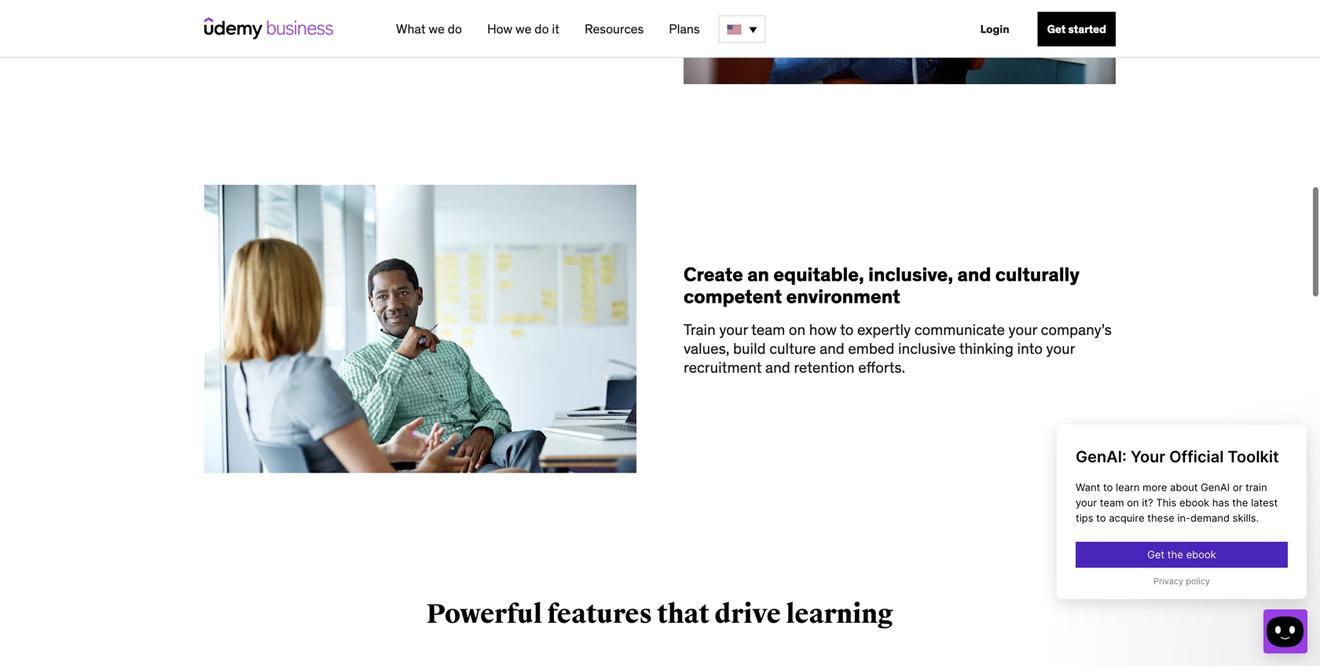 Task type: vqa. For each thing, say whether or not it's contained in the screenshot.
2021 within DP-900 Microsoft Azure Data Fundamentals Certification 2021 Alan Rodrigues
no



Task type: describe. For each thing, give the bounding box(es) containing it.
values,
[[684, 339, 730, 358]]

and inside create an equitable, inclusive, and culturally competent environment
[[958, 263, 992, 286]]

how
[[810, 320, 837, 339]]

do for how we do it
[[535, 21, 549, 37]]

build
[[734, 339, 766, 358]]

login
[[981, 22, 1010, 36]]

resources button
[[579, 15, 650, 43]]

how we do it
[[487, 21, 560, 37]]

drive
[[715, 598, 781, 631]]

what we do button
[[390, 15, 469, 43]]

features
[[548, 598, 653, 631]]

recruitment
[[684, 358, 762, 377]]

company's
[[1042, 320, 1113, 339]]

learning
[[786, 598, 894, 631]]

what we do
[[396, 21, 462, 37]]

how we do it button
[[481, 15, 566, 43]]

that
[[658, 598, 710, 631]]

competent
[[684, 285, 783, 308]]

1 horizontal spatial your
[[1009, 320, 1038, 339]]

0 horizontal spatial your
[[720, 320, 748, 339]]

to
[[841, 320, 854, 339]]

get
[[1048, 22, 1067, 36]]

an
[[748, 263, 770, 286]]

into
[[1018, 339, 1043, 358]]

login button
[[972, 12, 1020, 46]]

started
[[1069, 22, 1107, 36]]

create an equitable, inclusive, and culturally competent environment
[[684, 263, 1080, 308]]

menu navigation
[[384, 0, 1117, 58]]

get started link
[[1038, 12, 1117, 46]]

udemy business image
[[204, 17, 333, 39]]

equitable,
[[774, 263, 865, 286]]

get started
[[1048, 22, 1107, 36]]



Task type: locate. For each thing, give the bounding box(es) containing it.
how
[[487, 21, 513, 37]]

and up communicate
[[958, 263, 992, 286]]

we for how
[[516, 21, 532, 37]]

2 horizontal spatial your
[[1047, 339, 1076, 358]]

it
[[552, 21, 560, 37]]

resources
[[585, 21, 644, 37]]

on
[[789, 320, 806, 339]]

retention
[[794, 358, 855, 377]]

1 do from the left
[[448, 21, 462, 37]]

thinking
[[960, 339, 1014, 358]]

we for what
[[429, 21, 445, 37]]

and left embed
[[820, 339, 845, 358]]

create
[[684, 263, 744, 286]]

environment
[[787, 285, 901, 308]]

embed
[[849, 339, 895, 358]]

plans
[[669, 21, 700, 37]]

your down competent
[[720, 320, 748, 339]]

1 horizontal spatial do
[[535, 21, 549, 37]]

inclusive
[[899, 339, 956, 358]]

do
[[448, 21, 462, 37], [535, 21, 549, 37]]

your left company's
[[1009, 320, 1038, 339]]

expertly
[[858, 320, 911, 339]]

culture
[[770, 339, 817, 358]]

powerful features that drive learning
[[427, 598, 894, 631]]

and down "team"
[[766, 358, 791, 377]]

train
[[684, 320, 716, 339]]

and
[[958, 263, 992, 286], [820, 339, 845, 358], [766, 358, 791, 377]]

0 horizontal spatial and
[[766, 358, 791, 377]]

plans button
[[663, 15, 707, 43]]

train your team on how to expertly communicate your company's values, build culture and embed inclusive thinking into your recruitment and retention efforts.
[[684, 320, 1113, 377]]

do left it
[[535, 21, 549, 37]]

do for what we do
[[448, 21, 462, 37]]

what
[[396, 21, 426, 37]]

powerful
[[427, 598, 543, 631]]

do inside popup button
[[448, 21, 462, 37]]

communicate
[[915, 320, 1006, 339]]

2 do from the left
[[535, 21, 549, 37]]

culturally
[[996, 263, 1080, 286]]

0 horizontal spatial do
[[448, 21, 462, 37]]

2 horizontal spatial and
[[958, 263, 992, 286]]

efforts.
[[859, 358, 906, 377]]

1 horizontal spatial and
[[820, 339, 845, 358]]

do right what
[[448, 21, 462, 37]]

we inside popup button
[[429, 21, 445, 37]]

1 horizontal spatial we
[[516, 21, 532, 37]]

1 we from the left
[[429, 21, 445, 37]]

team
[[752, 320, 786, 339]]

2 we from the left
[[516, 21, 532, 37]]

we right what
[[429, 21, 445, 37]]

your right into
[[1047, 339, 1076, 358]]

do inside popup button
[[535, 21, 549, 37]]

we inside popup button
[[516, 21, 532, 37]]

0 horizontal spatial we
[[429, 21, 445, 37]]

inclusive,
[[869, 263, 954, 286]]

we
[[429, 21, 445, 37], [516, 21, 532, 37]]

we right how
[[516, 21, 532, 37]]

your
[[720, 320, 748, 339], [1009, 320, 1038, 339], [1047, 339, 1076, 358]]



